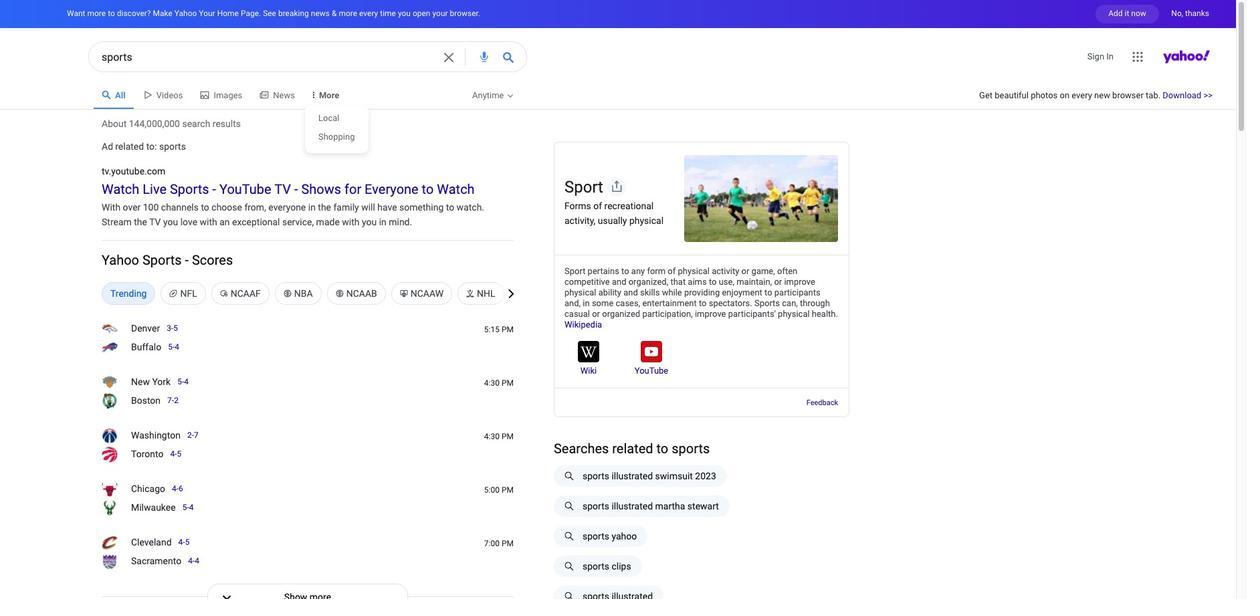Task type: locate. For each thing, give the bounding box(es) containing it.
sports down searches
[[583, 471, 609, 482]]

1 vertical spatial every
[[1072, 90, 1092, 100]]

4:30 up 5:00
[[484, 432, 500, 442]]

None search field
[[88, 41, 527, 72]]

you down channels
[[163, 217, 178, 227]]

sports illustrated swimsuit 2023
[[583, 471, 716, 482]]

pm right 5:00
[[502, 486, 514, 495]]

5 down washington 2-7
[[177, 450, 181, 459]]

0 vertical spatial 5-
[[168, 343, 175, 352]]

youtube down "youtube" icon
[[635, 366, 668, 376]]

2 horizontal spatial in
[[583, 298, 590, 308]]

to down maintain,
[[765, 288, 772, 298]]

0 horizontal spatial yahoo
[[102, 252, 139, 268]]

in up service,
[[308, 202, 316, 213]]

illustrated for illustrated martha stewart
[[612, 501, 653, 512]]

5- up 2
[[177, 378, 184, 387]]

1 watch from the left
[[102, 181, 139, 197]]

1 vertical spatial 5-
[[177, 378, 184, 387]]

1 horizontal spatial tv
[[274, 181, 291, 197]]

have
[[378, 202, 397, 213]]

1 vertical spatial youtube
[[635, 366, 668, 376]]

0 vertical spatial 4:30 pm
[[484, 379, 514, 388]]

5- inside the milwaukee 5-4
[[182, 503, 189, 513]]

4 pm from the top
[[502, 486, 514, 495]]

1 horizontal spatial every
[[1072, 90, 1092, 100]]

0 vertical spatial of
[[594, 201, 602, 211]]

1 4:30 from the top
[[484, 379, 500, 388]]

tab list
[[94, 84, 303, 109], [102, 277, 514, 310]]

item 1 of 2 group
[[565, 341, 613, 378]]

4 inside sacramento 4-4
[[195, 557, 199, 566]]

with left an
[[200, 217, 217, 227]]

- up choose
[[212, 181, 216, 197]]

watch
[[102, 181, 139, 197], [437, 181, 475, 197]]

1 horizontal spatial watch
[[437, 181, 475, 197]]

5 pm from the top
[[502, 539, 514, 549]]

boston
[[131, 395, 161, 406]]

0 horizontal spatial improve
[[695, 309, 726, 319]]

pm for denver
[[502, 325, 514, 334]]

4 right york
[[184, 378, 189, 387]]

5- down 3-
[[168, 343, 175, 352]]

health.
[[812, 309, 838, 319]]

5 up buffalo 5-4
[[173, 324, 178, 333]]

4
[[175, 343, 179, 352], [184, 378, 189, 387], [189, 503, 194, 513], [195, 557, 199, 566]]

physical down recreational
[[629, 215, 664, 226]]

None submit
[[503, 52, 514, 63]]

0 vertical spatial in
[[308, 202, 316, 213]]

denver
[[131, 323, 160, 334]]

0 vertical spatial 5
[[173, 324, 178, 333]]

0 vertical spatial youtube
[[219, 181, 271, 197]]

watch up with
[[102, 181, 139, 197]]

get
[[979, 90, 993, 100]]

or down often
[[774, 277, 782, 287]]

2 vertical spatial 5
[[185, 538, 190, 547]]

in right and,
[[583, 298, 590, 308]]

physical up the aims
[[678, 266, 710, 276]]

sports for sports illustrated swimsuit 2023
[[583, 471, 609, 482]]

no, thanks link
[[1172, 5, 1210, 19]]

1 vertical spatial 4:30
[[484, 432, 500, 442]]

4:30 pm for york
[[484, 379, 514, 388]]

0 vertical spatial tab list
[[94, 84, 303, 109]]

1 vertical spatial tv
[[149, 217, 161, 227]]

pm down the 5:15 pm
[[502, 379, 514, 388]]

2 4:30 pm from the top
[[484, 432, 514, 442]]

settings sign in
[[1088, 44, 1183, 62]]

forms of recreational activity, usually physical
[[565, 201, 664, 226]]

improve up participants
[[784, 277, 815, 287]]

1 vertical spatial in
[[379, 217, 387, 227]]

now
[[1131, 9, 1147, 18]]

game,
[[752, 266, 775, 276]]

2 vertical spatial in
[[583, 298, 590, 308]]

sports left yahoo
[[583, 531, 609, 542]]

- left scores
[[185, 252, 189, 268]]

more link
[[304, 84, 347, 109]]

stewart
[[688, 501, 719, 512]]

1 horizontal spatial in
[[379, 217, 387, 227]]

5 inside toronto 4-5
[[177, 450, 181, 459]]

tv down "100"
[[149, 217, 161, 227]]

1 vertical spatial of
[[668, 266, 676, 276]]

open
[[413, 9, 430, 18]]

4:30 pm up 5:00 pm
[[484, 432, 514, 442]]

1 horizontal spatial more
[[339, 9, 357, 18]]

ad
[[102, 141, 113, 152]]

0 vertical spatial sport
[[565, 178, 603, 197]]

1 4:30 pm from the top
[[484, 379, 514, 388]]

0 horizontal spatial youtube
[[219, 181, 271, 197]]

wikipedia link
[[565, 320, 602, 330]]

you
[[398, 9, 411, 18], [163, 217, 178, 227], [362, 217, 377, 227]]

physical down competitive
[[565, 288, 596, 298]]

wiki link
[[581, 366, 597, 377]]

1 horizontal spatial or
[[742, 266, 750, 276]]

everyone
[[268, 202, 306, 213]]

milwaukee
[[131, 502, 176, 513]]

watch up watch.
[[437, 181, 475, 197]]

2 more from the left
[[339, 9, 357, 18]]

youtube up from,
[[219, 181, 271, 197]]

1 horizontal spatial of
[[668, 266, 676, 276]]

to up something
[[422, 181, 434, 197]]

in down have
[[379, 217, 387, 227]]

discover?
[[117, 9, 151, 18]]

7:00 pm
[[484, 539, 514, 549]]

choose
[[212, 202, 242, 213]]

0 vertical spatial every
[[359, 9, 378, 18]]

more right want
[[87, 9, 106, 18]]

family
[[333, 202, 359, 213]]

1 illustrated from the top
[[612, 471, 653, 482]]

1 vertical spatial sport
[[565, 266, 586, 276]]

participation,
[[642, 309, 693, 319]]

5- inside buffalo 5-4
[[168, 343, 175, 352]]

2 vertical spatial yahoo
[[102, 252, 139, 268]]

beautiful
[[995, 90, 1029, 100]]

0 vertical spatial related
[[115, 141, 144, 152]]

that
[[671, 277, 686, 287]]

use,
[[719, 277, 735, 287]]

4- right sacramento
[[188, 557, 195, 566]]

new
[[131, 377, 150, 387]]

with down family
[[342, 217, 360, 227]]

1 vertical spatial and
[[624, 288, 638, 298]]

4- down washington 2-7
[[170, 450, 177, 459]]

4:30 for 2-
[[484, 432, 500, 442]]

2 horizontal spatial or
[[774, 277, 782, 287]]

2 horizontal spatial yahoo
[[1216, 51, 1241, 61]]

you down will
[[362, 217, 377, 227]]

2 vertical spatial 5-
[[182, 503, 189, 513]]

4 down denver 3-5
[[175, 343, 179, 352]]

chicago
[[131, 484, 165, 494]]

1 vertical spatial tab list
[[102, 277, 514, 310]]

item 2 of 2 group
[[628, 341, 676, 378]]

sports left clips
[[583, 561, 609, 572]]

improve down spectators. at the right
[[695, 309, 726, 319]]

of inside sport pertains to any form of physical activity or game, often competitive and organized, that aims to use, maintain, or improve physical ability and skills while providing enjoyment to participants and, in some cases, entertainment to spectators. sports can, through casual or organized participation, improve participants' physical health. wikipedia
[[668, 266, 676, 276]]

of inside forms of recreational activity, usually physical
[[594, 201, 602, 211]]

sports up participants'
[[755, 298, 780, 308]]

1 vertical spatial or
[[774, 277, 782, 287]]

5-
[[168, 343, 175, 352], [177, 378, 184, 387], [182, 503, 189, 513]]

5 inside denver 3-5
[[173, 324, 178, 333]]

stream
[[102, 217, 132, 227]]

of up that
[[668, 266, 676, 276]]

2 vertical spatial or
[[592, 309, 600, 319]]

sport for sport
[[565, 178, 603, 197]]

sports for sports yahoo
[[583, 531, 609, 542]]

1 horizontal spatial the
[[318, 202, 331, 213]]

settings button
[[1125, 43, 1183, 70]]

illustrated
[[612, 471, 653, 482], [612, 501, 653, 512]]

aims
[[688, 277, 707, 287]]

competitive
[[565, 277, 610, 287]]

4- for toronto
[[170, 450, 177, 459]]

in inside sport pertains to any form of physical activity or game, often competitive and organized, that aims to use, maintain, or improve physical ability and skills while providing enjoyment to participants and, in some cases, entertainment to spectators. sports can, through casual or organized participation, improve participants' physical health. wikipedia
[[583, 298, 590, 308]]

1 vertical spatial improve
[[695, 309, 726, 319]]

related left to:
[[115, 141, 144, 152]]

sports
[[159, 141, 186, 152], [672, 441, 710, 457], [583, 471, 609, 482], [583, 501, 609, 512], [583, 531, 609, 542], [583, 561, 609, 572]]

1 vertical spatial 4:30 pm
[[484, 432, 514, 442]]

wiki
[[581, 366, 597, 376]]

illustrated down the searches related to sports
[[612, 471, 653, 482]]

0 vertical spatial sports
[[170, 181, 209, 197]]

related for ad
[[115, 141, 144, 152]]

to left discover? in the top left of the page
[[108, 9, 115, 18]]

visually show more tabs image
[[507, 289, 515, 298]]

sports down love
[[142, 252, 182, 268]]

tv up everyone
[[274, 181, 291, 197]]

5- down 6 at the left of the page
[[182, 503, 189, 513]]

to left watch.
[[446, 202, 454, 213]]

pm for new york
[[502, 379, 514, 388]]

0 horizontal spatial every
[[359, 9, 378, 18]]

washington
[[131, 430, 181, 441]]

4- up the milwaukee 5-4
[[172, 485, 179, 494]]

related
[[115, 141, 144, 152], [612, 441, 653, 457]]

for
[[345, 181, 361, 197]]

no, thanks
[[1172, 9, 1210, 18]]

1 horizontal spatial with
[[342, 217, 360, 227]]

sports up sports yahoo on the bottom of page
[[583, 501, 609, 512]]

or down some
[[592, 309, 600, 319]]

on
[[1060, 90, 1070, 100]]

1 more from the left
[[87, 9, 106, 18]]

washington 2-7
[[131, 430, 198, 441]]

5
[[173, 324, 178, 333], [177, 450, 181, 459], [185, 538, 190, 547]]

2 4:30 from the top
[[484, 432, 500, 442]]

of right the "forms"
[[594, 201, 602, 211]]

5 up sacramento 4-4
[[185, 538, 190, 547]]

more right &
[[339, 9, 357, 18]]

carousel region
[[555, 341, 849, 389]]

2 sport from the top
[[565, 266, 586, 276]]

1 horizontal spatial related
[[612, 441, 653, 457]]

the down over
[[134, 217, 147, 227]]

0 horizontal spatial watch
[[102, 181, 139, 197]]

1 vertical spatial 5
[[177, 450, 181, 459]]

4:30 down 5:15
[[484, 379, 500, 388]]

0 horizontal spatial more
[[87, 9, 106, 18]]

no,
[[1172, 9, 1183, 18]]

sport inside sport pertains to any form of physical activity or game, often competitive and organized, that aims to use, maintain, or improve physical ability and skills while providing enjoyment to participants and, in some cases, entertainment to spectators. sports can, through casual or organized participation, improve participants' physical health. wikipedia
[[565, 266, 586, 276]]

2 pm from the top
[[502, 379, 514, 388]]

or up maintain,
[[742, 266, 750, 276]]

milwaukee 5-4
[[131, 502, 194, 513]]

4 inside buffalo 5-4
[[175, 343, 179, 352]]

sacramento 4-4
[[131, 556, 199, 567]]

cleveland
[[131, 537, 172, 548]]

1 vertical spatial related
[[612, 441, 653, 457]]

4- inside toronto 4-5
[[170, 450, 177, 459]]

yahoo for yahoo sports - scores
[[102, 252, 139, 268]]

3-
[[167, 324, 173, 333]]

illustrated up yahoo
[[612, 501, 653, 512]]

pm up 5:00 pm
[[502, 432, 514, 442]]

5 inside cleveland 4-5
[[185, 538, 190, 547]]

4- up sacramento 4-4
[[178, 538, 185, 547]]

0 horizontal spatial with
[[200, 217, 217, 227]]

0 vertical spatial improve
[[784, 277, 815, 287]]

1 sport from the top
[[565, 178, 603, 197]]

swimsuit
[[655, 471, 693, 482]]

4 inside the milwaukee 5-4
[[189, 503, 194, 513]]

2
[[174, 396, 179, 406]]

2 vertical spatial sports
[[755, 298, 780, 308]]

1 horizontal spatial yahoo
[[174, 9, 197, 18]]

photos
[[1031, 90, 1058, 100]]

0 horizontal spatial or
[[592, 309, 600, 319]]

2 horizontal spatial -
[[294, 181, 298, 197]]

0 horizontal spatial the
[[134, 217, 147, 227]]

4 for cleveland
[[195, 557, 199, 566]]

144,000,000
[[129, 118, 180, 129]]

sports
[[170, 181, 209, 197], [142, 252, 182, 268], [755, 298, 780, 308]]

searches
[[554, 441, 609, 457]]

0 horizontal spatial related
[[115, 141, 144, 152]]

casual
[[565, 309, 590, 319]]

and up ability
[[612, 277, 626, 287]]

1 pm from the top
[[502, 325, 514, 334]]

sport up the "forms"
[[565, 178, 603, 197]]

cases,
[[616, 298, 640, 308]]

2 illustrated from the top
[[612, 501, 653, 512]]

4- for sacramento
[[188, 557, 195, 566]]

to left use,
[[709, 277, 717, 287]]

want more to discover? make yahoo your home page. see breaking news & more every time you open your browser.
[[67, 9, 480, 18]]

something
[[399, 202, 444, 213]]

- up everyone
[[294, 181, 298, 197]]

0 vertical spatial and
[[612, 277, 626, 287]]

yahoo for yahoo
[[1216, 51, 1241, 61]]

1 horizontal spatial -
[[212, 181, 216, 197]]

service,
[[282, 217, 314, 227]]

0 horizontal spatial in
[[308, 202, 316, 213]]

every right on
[[1072, 90, 1092, 100]]

download
[[1163, 90, 1202, 100]]

sports up channels
[[170, 181, 209, 197]]

toronto 4-5
[[131, 449, 181, 460]]

skills
[[640, 288, 660, 298]]

sport up competitive
[[565, 266, 586, 276]]

in
[[308, 202, 316, 213], [379, 217, 387, 227], [583, 298, 590, 308]]

4- inside chicago 4-6
[[172, 485, 179, 494]]

3 pm from the top
[[502, 432, 514, 442]]

want
[[67, 9, 85, 18]]

1 horizontal spatial you
[[362, 217, 377, 227]]

7:00
[[484, 539, 500, 549]]

0 horizontal spatial of
[[594, 201, 602, 211]]

physical inside forms of recreational activity, usually physical
[[629, 215, 664, 226]]

4- inside sacramento 4-4
[[188, 557, 195, 566]]

4:30 pm for 2-
[[484, 432, 514, 442]]

every left time
[[359, 9, 378, 18]]

0 horizontal spatial you
[[163, 217, 178, 227]]

1 vertical spatial yahoo
[[1216, 51, 1241, 61]]

related up sports illustrated swimsuit 2023
[[612, 441, 653, 457]]

to down providing
[[699, 298, 707, 308]]

you right time
[[398, 9, 411, 18]]

0 vertical spatial tv
[[274, 181, 291, 197]]

4- for cleveland
[[178, 538, 185, 547]]

sports right to:
[[159, 141, 186, 152]]

sports illustrated martha stewart
[[583, 501, 719, 512]]

4 right sacramento
[[195, 557, 199, 566]]

0 vertical spatial yahoo
[[174, 9, 197, 18]]

search
[[182, 118, 210, 129]]

pm right 7:00
[[502, 539, 514, 549]]

5:15
[[484, 325, 500, 334]]

4 right milwaukee
[[189, 503, 194, 513]]

participants
[[775, 288, 821, 298]]

1 horizontal spatial youtube
[[635, 366, 668, 376]]

-
[[212, 181, 216, 197], [294, 181, 298, 197], [185, 252, 189, 268]]

and up cases,
[[624, 288, 638, 298]]

1 vertical spatial the
[[134, 217, 147, 227]]

pm right 5:15
[[502, 325, 514, 334]]

0 vertical spatial 4:30
[[484, 379, 500, 388]]

5:00
[[484, 486, 500, 495]]

1 vertical spatial illustrated
[[612, 501, 653, 512]]

the up made on the top
[[318, 202, 331, 213]]

results
[[213, 118, 241, 129]]

pm for chicago
[[502, 486, 514, 495]]

youtube
[[219, 181, 271, 197], [635, 366, 668, 376]]

0 vertical spatial illustrated
[[612, 471, 653, 482]]

4:30 pm down the 5:15 pm
[[484, 379, 514, 388]]

4- inside cleveland 4-5
[[178, 538, 185, 547]]

sports for sports clips
[[583, 561, 609, 572]]



Task type: describe. For each thing, give the bounding box(es) containing it.
over
[[123, 202, 141, 213]]

about
[[102, 118, 127, 129]]

in
[[1107, 52, 1114, 62]]

Search by voice button
[[479, 52, 490, 62]]

your
[[199, 9, 215, 18]]

any
[[631, 266, 645, 276]]

it
[[1125, 9, 1129, 18]]

tv.youtube.com watch live sports - youtube tv - shows for everyone to watch with over 100 channels to choose from, everyone in the family will have something to watch. stream the tv you love with an exceptional service, made with you in mind.
[[102, 166, 484, 227]]

and,
[[565, 298, 581, 308]]

sports inside tv.youtube.com watch live sports - youtube tv - shows for everyone to watch with over 100 channels to choose from, everyone in the family will have something to watch. stream the tv you love with an exceptional service, made with you in mind.
[[170, 181, 209, 197]]

0 vertical spatial the
[[318, 202, 331, 213]]

pm for cleveland
[[502, 539, 514, 549]]

see
[[263, 9, 276, 18]]

feedback
[[807, 399, 838, 407]]

can,
[[782, 298, 798, 308]]

7
[[194, 431, 198, 440]]

2 horizontal spatial you
[[398, 9, 411, 18]]

usually
[[598, 215, 627, 226]]

martha
[[655, 501, 685, 512]]

download >> link
[[1163, 90, 1213, 100]]

your
[[432, 9, 448, 18]]

related for searches
[[612, 441, 653, 457]]

5 for denver
[[173, 324, 178, 333]]

0 horizontal spatial -
[[185, 252, 189, 268]]

5:00 pm
[[484, 486, 514, 495]]

get beautiful photos on every new browser tab. download >>
[[979, 90, 1213, 100]]

Search query text field
[[88, 41, 491, 72]]

4 for denver
[[175, 343, 179, 352]]

sports for sports illustrated martha stewart
[[583, 501, 609, 512]]

add it now
[[1109, 9, 1147, 18]]

more
[[319, 90, 339, 100]]

will
[[361, 202, 375, 213]]

sports up the 2023
[[672, 441, 710, 457]]

boston 7-2
[[131, 395, 179, 406]]

5- for denver
[[168, 343, 175, 352]]

to left choose
[[201, 202, 209, 213]]

2 with from the left
[[342, 217, 360, 227]]

searches related to sports
[[554, 441, 710, 457]]

thanks
[[1185, 9, 1210, 18]]

pm for washington
[[502, 432, 514, 442]]

tv.youtube.com
[[102, 166, 165, 177]]

pertains
[[588, 266, 619, 276]]

breaking
[[278, 9, 309, 18]]

wiki image
[[578, 341, 599, 363]]

add it now link
[[1096, 5, 1159, 23]]

wikipedia
[[565, 320, 602, 330]]

news
[[311, 9, 330, 18]]

ability
[[599, 288, 621, 298]]

activity
[[712, 266, 739, 276]]

entertainment
[[643, 298, 697, 308]]

often
[[777, 266, 798, 276]]

tab.
[[1146, 90, 1161, 100]]

anytime button
[[464, 84, 521, 109]]

>>
[[1204, 90, 1213, 100]]

providing
[[684, 288, 720, 298]]

images link
[[192, 84, 250, 108]]

to left any
[[622, 266, 629, 276]]

youtube image
[[641, 341, 662, 363]]

0 vertical spatial or
[[742, 266, 750, 276]]

toggle share options image
[[607, 178, 626, 197]]

tab list containing all
[[94, 84, 303, 109]]

sports clips
[[583, 561, 631, 572]]

sign
[[1088, 52, 1105, 62]]

page.
[[241, 9, 261, 18]]

while
[[662, 288, 682, 298]]

participants'
[[728, 309, 776, 319]]

2023
[[695, 471, 716, 482]]

forms
[[565, 201, 591, 211]]

toggle share options element
[[607, 178, 626, 197]]

sports yahoo
[[583, 531, 637, 542]]

news
[[273, 90, 295, 100]]

enjoyment
[[722, 288, 763, 298]]

sports inside sport pertains to any form of physical activity or game, often competitive and organized, that aims to use, maintain, or improve physical ability and skills while providing enjoyment to participants and, in some cases, entertainment to spectators. sports can, through casual or organized participation, improve participants' physical health. wikipedia
[[755, 298, 780, 308]]

recreational
[[604, 201, 654, 211]]

browser.
[[450, 9, 480, 18]]

activity,
[[565, 215, 596, 226]]

physical down can,
[[778, 309, 810, 319]]

to up swimsuit at bottom
[[657, 441, 668, 457]]

2 watch from the left
[[437, 181, 475, 197]]

1 horizontal spatial improve
[[784, 277, 815, 287]]

new
[[1094, 90, 1110, 100]]

toronto
[[131, 449, 164, 460]]

5 for toronto
[[177, 450, 181, 459]]

settings
[[1151, 44, 1183, 54]]

sport image
[[685, 155, 838, 242]]

shopping
[[318, 132, 355, 142]]

4:30 for york
[[484, 379, 500, 388]]

all
[[115, 90, 126, 100]]

yahoo link
[[1157, 50, 1241, 64]]

youtube inside tv.youtube.com watch live sports - youtube tv - shows for everyone to watch with over 100 channels to choose from, everyone in the family will have something to watch. stream the tv you love with an exceptional service, made with you in mind.
[[219, 181, 271, 197]]

new york 5-4
[[131, 377, 189, 387]]

ad link
[[102, 141, 113, 152]]

add
[[1109, 9, 1123, 18]]

5- for chicago
[[182, 503, 189, 513]]

live
[[143, 181, 167, 197]]

0 horizontal spatial tv
[[149, 217, 161, 227]]

&
[[332, 9, 337, 18]]

make
[[153, 9, 172, 18]]

sport for sport pertains to any form of physical activity or game, often competitive and organized, that aims to use, maintain, or improve physical ability and skills while providing enjoyment to participants and, in some cases, entertainment to spectators. sports can, through casual or organized participation, improve participants' physical health. wikipedia
[[565, 266, 586, 276]]

1 vertical spatial sports
[[142, 252, 182, 268]]

shopping link
[[305, 128, 368, 147]]

videos link
[[135, 84, 191, 108]]

anytime
[[472, 90, 504, 100]]

4 for chicago
[[189, 503, 194, 513]]

4- for chicago
[[172, 485, 179, 494]]

illustrated for illustrated swimsuit 2023
[[612, 471, 653, 482]]

mind.
[[389, 217, 412, 227]]

home
[[217, 9, 239, 18]]

everyone
[[365, 181, 419, 197]]

some
[[592, 298, 614, 308]]

2-
[[187, 431, 194, 440]]

5- inside new york 5-4
[[177, 378, 184, 387]]

youtube inside item 2 of 2 group
[[635, 366, 668, 376]]

5:15 pm
[[484, 325, 514, 334]]

5 for cleveland
[[185, 538, 190, 547]]

1 with from the left
[[200, 217, 217, 227]]

7-
[[167, 396, 174, 406]]

4 inside new york 5-4
[[184, 378, 189, 387]]

local
[[318, 113, 339, 123]]

cleveland 4-5
[[131, 537, 190, 548]]



Task type: vqa. For each thing, say whether or not it's contained in the screenshot.
1st gmail from the bottom of the Gmail Gmail - Google Sign In · Computer
no



